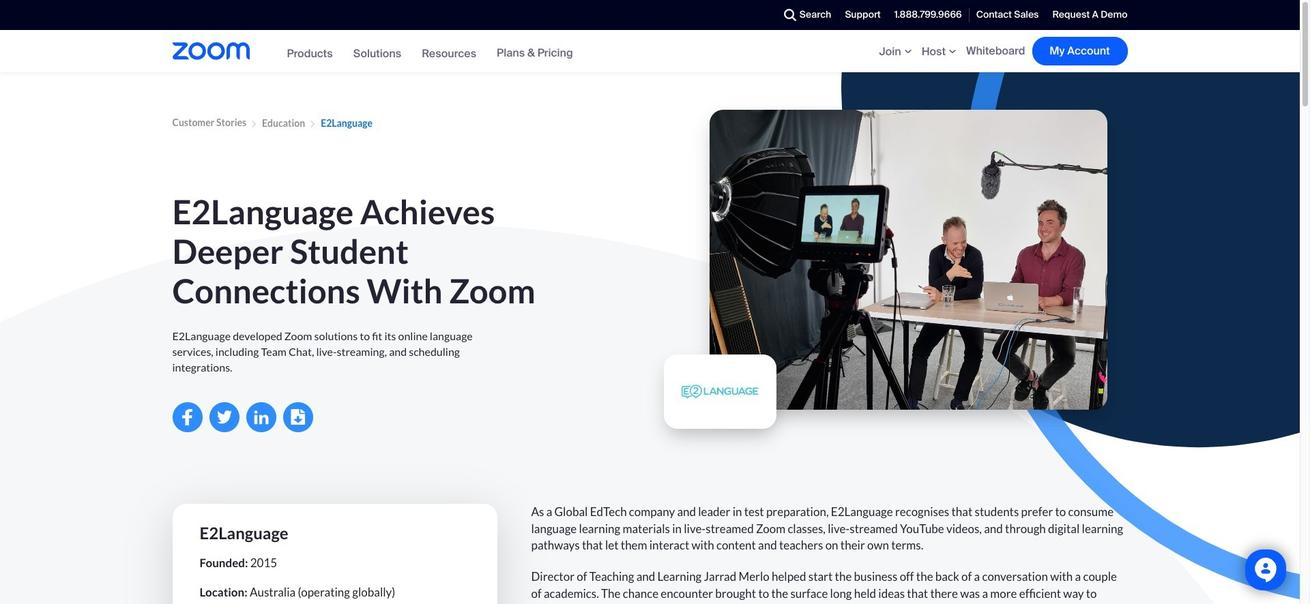 Task type: locate. For each thing, give the bounding box(es) containing it.
search image
[[784, 9, 796, 21], [784, 9, 796, 21]]

None search field
[[734, 4, 781, 26]]

facebook image
[[182, 410, 192, 426]]

print image
[[290, 410, 305, 426]]



Task type: describe. For each thing, give the bounding box(es) containing it.
zoom logo image
[[172, 42, 249, 60]]

twitter image
[[217, 411, 232, 425]]

linkedin image
[[254, 411, 269, 425]]



Task type: vqa. For each thing, say whether or not it's contained in the screenshot.
PRINT icon
yes



